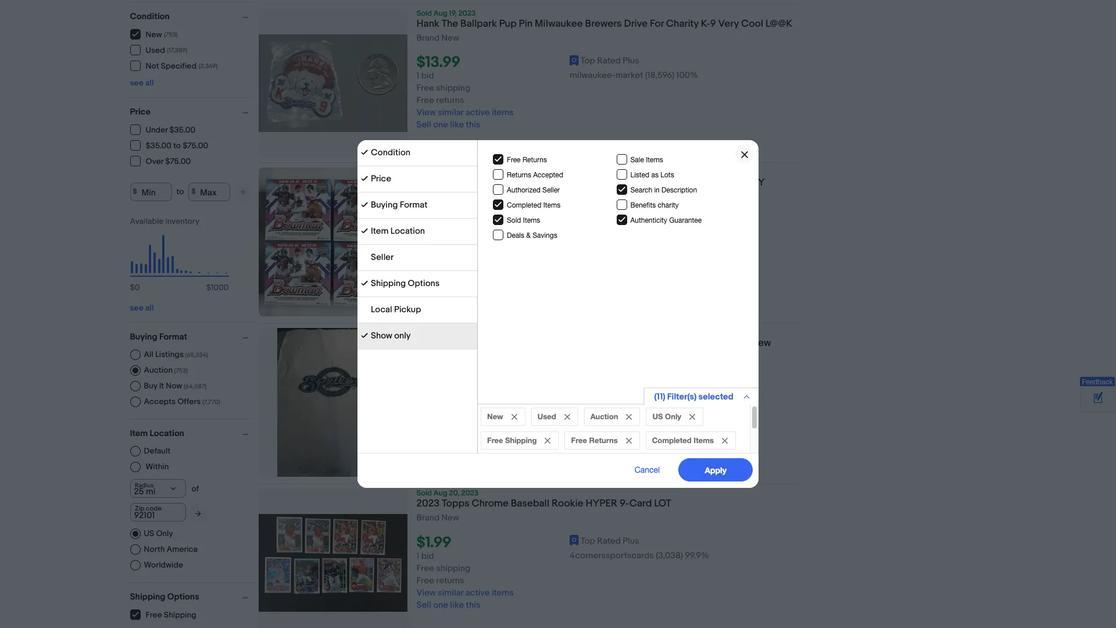 Task type: locate. For each thing, give the bounding box(es) containing it.
2 this from the top
[[466, 290, 481, 301]]

buying format button
[[130, 331, 253, 342]]

plus up 4cornerssportscards
[[623, 536, 640, 547]]

drive
[[625, 18, 648, 30]]

1 market from the top
[[616, 70, 644, 81]]

1 view from the top
[[417, 107, 436, 118]]

top rated plus for $13.99
[[581, 55, 640, 66]]

price
[[130, 106, 151, 117], [371, 173, 392, 184]]

similar down $13.99
[[438, 107, 464, 118]]

100% up the remove filter - item location - us only image
[[677, 402, 698, 413]]

2 rated from the top
[[598, 226, 621, 237]]

3 top from the top
[[581, 536, 596, 547]]

sold for brewers
[[417, 328, 432, 338]]

1 one from the top
[[434, 119, 448, 130]]

sold right "only"
[[417, 328, 432, 338]]

to down under $35.00
[[173, 141, 181, 151]]

2 shipping from the top
[[436, 563, 471, 574]]

3 view from the top
[[417, 439, 436, 450]]

view inside free returns view similar active items sell one like this
[[417, 278, 436, 289]]

format up all listings (65,334)
[[159, 331, 187, 342]]

see all button down 0
[[130, 303, 154, 313]]

market up remove filter - buying format - auction image
[[616, 402, 644, 413]]

us inside dialog
[[653, 412, 663, 421]]

brewers inside sold  aug 19, 2023 hank the ballpark pup pin milwaukee brewers drive for charity k-9 very cool l@@k brand new
[[586, 18, 622, 30]]

huge
[[614, 338, 638, 349]]

aug left ballpark
[[434, 9, 448, 18]]

milwaukee inside sold  aug 19, 2023 hank the ballpark pup pin milwaukee brewers drive for charity k-9 very cool l@@k brand new
[[535, 18, 583, 30]]

returns
[[436, 95, 465, 106], [436, 266, 465, 277], [436, 575, 465, 586]]

buying for buying format tab at the top of page
[[371, 200, 398, 211]]

1 vertical spatial brewers
[[467, 338, 504, 349]]

completed
[[507, 201, 542, 209], [653, 436, 692, 445]]

0 vertical spatial to
[[173, 141, 181, 151]]

0 vertical spatial all
[[145, 78, 154, 88]]

lot right card
[[655, 498, 672, 510]]

top rated plus down sold  aug 19, 2023 hank the ballpark pup pin milwaukee brewers drive for charity k-9 very cool l@@k brand new
[[581, 55, 640, 66]]

top for $13.99
[[581, 55, 596, 66]]

filter applied image inside condition 'tab'
[[361, 149, 368, 156]]

$13.99
[[417, 54, 461, 72]]

0 horizontal spatial buying
[[130, 331, 157, 342]]

milwaukee brewers promo sga blanket big huge 39" x 56" baseball brand new l@@k ! image
[[277, 328, 389, 477]]

4 view from the top
[[417, 587, 436, 598]]

item location tab
[[358, 219, 478, 245]]

auction up it
[[144, 365, 173, 375]]

price inside 'tab'
[[371, 173, 392, 184]]

1 (18,596) from the top
[[646, 70, 675, 81]]

buying format inside tab
[[371, 200, 428, 211]]

1 horizontal spatial seller
[[543, 186, 560, 194]]

2 horizontal spatial baseball
[[682, 338, 721, 349]]

2 filter applied image from the top
[[361, 227, 368, 234]]

shipping down remove filter - condition - new image
[[506, 436, 537, 445]]

default
[[144, 446, 171, 456]]

sold up deals
[[507, 216, 522, 225]]

0 vertical spatial shipping options
[[371, 278, 440, 289]]

3 bid from the top
[[422, 551, 434, 562]]

auction for auction
[[591, 412, 619, 421]]

2 vertical spatial baseball
[[511, 498, 550, 510]]

milwaukee brewers promo sga blanket big huge 39" x 56" baseball brand new l@@k ! heading
[[417, 338, 772, 361]]

used up not
[[146, 45, 165, 55]]

2 view similar active items link from the top
[[417, 278, 514, 289]]

3 plus from the top
[[623, 536, 640, 547]]

see for price
[[130, 303, 144, 313]]

milwaukee- down sold  aug 19, 2023 hank the ballpark pup pin milwaukee brewers drive for charity k-9 very cool l@@k brand new
[[570, 70, 616, 81]]

returns down $1.99 at the left of page
[[436, 575, 465, 586]]

1 filter applied image from the top
[[361, 175, 368, 182]]

1 vertical spatial see
[[130, 303, 144, 313]]

for
[[650, 18, 664, 30]]

buying format up all
[[130, 331, 187, 342]]

filter applied image inside the price 'tab'
[[361, 175, 368, 182]]

item inside tab
[[371, 226, 389, 237]]

hank the ballpark pup pin milwaukee brewers drive for charity k-9 very cool l@@k link
[[417, 18, 800, 33]]

3 returns from the top
[[436, 575, 465, 586]]

2 plus from the top
[[623, 226, 640, 237]]

options up pickup at left
[[408, 278, 440, 289]]

$75.00 down under $35.00
[[183, 141, 208, 151]]

new
[[146, 30, 162, 40], [442, 33, 459, 44], [442, 204, 459, 215], [752, 338, 772, 349], [488, 412, 504, 421], [442, 513, 459, 524]]

filter applied image
[[361, 175, 368, 182], [361, 227, 368, 234]]

item location inside item location tab
[[371, 226, 425, 237]]

it
[[159, 381, 164, 391]]

2 aug from the top
[[434, 328, 448, 338]]

charity
[[658, 201, 679, 209]]

1 milwaukee- from the top
[[570, 70, 616, 81]]

2021
[[493, 177, 514, 188]]

remove filter - item location - us only image
[[690, 414, 696, 420]]

1 vertical spatial returns
[[436, 266, 465, 277]]

1 vertical spatial format
[[159, 331, 187, 342]]

new inside dialog
[[488, 412, 504, 421]]

tab list
[[358, 140, 478, 350]]

shipping down $1.99 at the left of page
[[436, 563, 471, 574]]

2 top from the top
[[581, 226, 596, 237]]

$75.00 down $35.00 to $75.00
[[165, 156, 191, 166]]

buying format down the price 'tab'
[[371, 200, 428, 211]]

dialog
[[0, 0, 1117, 628]]

2 vertical spatial plus
[[623, 536, 640, 547]]

mega
[[664, 177, 690, 188]]

sell inside free returns view similar active items sell one like this
[[417, 290, 432, 301]]

1 horizontal spatial auction
[[591, 412, 619, 421]]

1 vertical spatial milwaukee
[[417, 338, 465, 349]]

pup
[[500, 18, 517, 30]]

2 one from the top
[[434, 290, 448, 301]]

used for used (17,389)
[[146, 45, 165, 55]]

this inside free returns view similar active items sell one like this
[[466, 290, 481, 301]]

free returns left remove filter - show only - free returns icon
[[572, 436, 618, 445]]

1 horizontal spatial item
[[371, 226, 389, 237]]

worldwide link
[[130, 560, 183, 570]]

baseball inside lot of 4 (four) 2021 bowman baseball trading cards mega boxes factory sealed brand new
[[557, 177, 596, 188]]

0 vertical spatial lot
[[417, 177, 434, 188]]

options up free shipping link
[[167, 591, 199, 602]]

0 vertical spatial shipping
[[436, 83, 471, 94]]

shipping up "local"
[[371, 278, 406, 289]]

sell inside 4cornerssportscards (3,038) 99.9% free shipping free returns view similar active items sell one like this
[[417, 600, 432, 611]]

all for condition
[[145, 78, 154, 88]]

savings
[[533, 232, 558, 240]]

2 top rated plus from the top
[[581, 536, 640, 547]]

condition up the price 'tab'
[[371, 147, 411, 158]]

1 vertical spatial top
[[581, 226, 596, 237]]

4 like from the top
[[450, 600, 464, 611]]

brand up selected
[[723, 338, 749, 349]]

2 active from the top
[[466, 278, 490, 289]]

buying format tab
[[358, 193, 478, 219]]

1 horizontal spatial buying format
[[371, 200, 428, 211]]

seller down the accepted
[[543, 186, 560, 194]]

brand inside lot of 4 (four) 2021 bowman baseball trading cards mega boxes factory sealed brand new
[[417, 204, 440, 215]]

1 vertical spatial returns
[[507, 171, 532, 179]]

0 horizontal spatial buying format
[[130, 331, 187, 342]]

l@@k right cool
[[766, 18, 793, 30]]

(753) inside auction (753)
[[174, 367, 188, 374]]

1 vertical spatial condition
[[371, 147, 411, 158]]

price for the price 'tab'
[[371, 173, 392, 184]]

items inside free returns view similar active items sell one like this
[[492, 278, 514, 289]]

format inside buying format tab
[[400, 200, 428, 211]]

price down condition 'tab' at the left top of page
[[371, 173, 392, 184]]

completed items down the remove filter - item location - us only image
[[653, 436, 714, 445]]

to inside $35.00 to $75.00 link
[[173, 141, 181, 151]]

2 sell from the top
[[417, 290, 432, 301]]

lot inside sold  aug 20, 2023 2023 topps chrome baseball rookie hyper 9-card lot brand new
[[655, 498, 672, 510]]

99.9%
[[686, 550, 709, 561]]

0 vertical spatial plus
[[623, 55, 640, 66]]

item location up "default"
[[130, 428, 184, 439]]

2 items from the top
[[492, 278, 514, 289]]

boxes
[[692, 177, 720, 188]]

1 bid from the top
[[422, 71, 434, 82]]

0 vertical spatial us only
[[653, 412, 682, 421]]

accepted
[[534, 171, 564, 179]]

3 view similar active items link from the top
[[417, 439, 514, 450]]

1 sell from the top
[[417, 119, 432, 130]]

milwaukee
[[535, 18, 583, 30], [417, 338, 465, 349]]

(four)
[[459, 177, 491, 188]]

view inside milwaukee-market (18,596) 100% free shipping free returns view similar active items sell one like this
[[417, 107, 436, 118]]

top down lot of 4 (four) 2021 bowman baseball trading cards mega boxes factory sealed brand new
[[581, 226, 596, 237]]

not
[[146, 61, 159, 71]]

auction left remove filter - buying format - auction image
[[591, 412, 619, 421]]

rated for $1.99
[[598, 536, 621, 547]]

1 plus from the top
[[623, 55, 640, 66]]

completed down the remove filter - item location - us only image
[[653, 436, 692, 445]]

listed
[[631, 171, 650, 179]]

bid inside top rated plus 1 bid
[[422, 242, 434, 253]]

(18,596) inside milwaukee-market (18,596) 100% free shipping free returns view similar active items sell one like this
[[646, 70, 675, 81]]

top up 4cornerssportscards
[[581, 536, 596, 547]]

3 sell one like this link from the top
[[417, 451, 481, 462]]

1 vertical spatial us
[[144, 529, 154, 538]]

1 19, from the top
[[449, 9, 457, 18]]

2023 right the
[[459, 9, 476, 18]]

filter applied image for item location
[[361, 227, 368, 234]]

1 vertical spatial seller
[[371, 252, 394, 263]]

0 vertical spatial $75.00
[[183, 141, 208, 151]]

 (64,587) Items text field
[[182, 383, 207, 390]]

returns up returns accepted
[[523, 156, 547, 164]]

100% down charity at the top of page
[[677, 70, 698, 81]]

sealed
[[417, 189, 452, 201]]

to
[[173, 141, 181, 151], [177, 187, 184, 197]]

item location down buying format tab at the top of page
[[371, 226, 425, 237]]

filter applied image inside buying format tab
[[361, 201, 368, 208]]

location down buying format tab at the top of page
[[391, 226, 425, 237]]

2 1 from the top
[[417, 242, 420, 253]]

lot up sealed
[[417, 177, 434, 188]]

aug left 20, in the bottom left of the page
[[434, 489, 448, 498]]

see all button for condition
[[130, 78, 154, 88]]

selected
[[699, 392, 734, 403]]

2 market from the top
[[616, 402, 644, 413]]

2023 inside sold  aug 19, 2023 hank the ballpark pup pin milwaukee brewers drive for charity k-9 very cool l@@k brand new
[[459, 9, 476, 18]]

one inside free returns view similar active items sell one like this
[[434, 290, 448, 301]]

0 horizontal spatial completed
[[507, 201, 542, 209]]

aug inside sold  aug 19, 2023 hank the ballpark pup pin milwaukee brewers drive for charity k-9 very cool l@@k brand new
[[434, 9, 448, 18]]

over $75.00
[[146, 156, 191, 166]]

0 vertical spatial item
[[371, 226, 389, 237]]

0 vertical spatial brewers
[[586, 18, 622, 30]]

0 vertical spatial baseball
[[557, 177, 596, 188]]

filter applied image for shipping options
[[361, 280, 368, 287]]

shipping down $13.99
[[436, 83, 471, 94]]

(64,587)
[[184, 383, 207, 390]]

north america link
[[130, 544, 198, 555]]

2 see all from the top
[[130, 303, 154, 313]]

active inside view similar active items sell one like this
[[466, 439, 490, 450]]

2 vertical spatial returns
[[436, 575, 465, 586]]

very
[[719, 18, 739, 30]]

4 sell from the top
[[417, 600, 432, 611]]

0 vertical spatial us
[[653, 412, 663, 421]]

us down (11)
[[653, 412, 663, 421]]

1 vertical spatial $75.00
[[165, 156, 191, 166]]

3 similar from the top
[[438, 439, 464, 450]]

 (753) Items text field
[[173, 367, 188, 374]]

0 vertical spatial see all
[[130, 78, 154, 88]]

20,
[[449, 489, 460, 498]]

0 vertical spatial top
[[581, 55, 596, 66]]

big
[[597, 338, 612, 349]]

returns inside 4cornerssportscards (3,038) 99.9% free shipping free returns view similar active items sell one like this
[[436, 575, 465, 586]]

to right minimum value in $ text box
[[177, 187, 184, 197]]

0 horizontal spatial us
[[144, 529, 154, 538]]

1 filter applied image from the top
[[361, 149, 368, 156]]

l@@k inside sold  aug 19, 2023 milwaukee brewers promo sga blanket big huge 39" x 56" baseball brand new l@@k !
[[417, 350, 444, 361]]

sold left the
[[417, 9, 432, 18]]

1 returns from the top
[[436, 95, 465, 106]]

1 bid
[[417, 71, 434, 82], [417, 551, 434, 562]]

sold inside sold  aug 20, 2023 2023 topps chrome baseball rookie hyper 9-card lot brand new
[[417, 489, 432, 498]]

1 horizontal spatial price
[[371, 173, 392, 184]]

1 vertical spatial milwaukee-
[[570, 402, 616, 413]]

items left remove filter - show only - completed items image
[[694, 436, 714, 445]]

(753) inside new (753)
[[164, 31, 178, 38]]

milwaukee- for milwaukee-market (18,596) 100%
[[570, 402, 616, 413]]

1 like from the top
[[450, 119, 464, 130]]

market inside milwaukee-market (18,596) 100% free shipping free returns view similar active items sell one like this
[[616, 70, 644, 81]]

default link
[[130, 446, 171, 456]]

1 vertical spatial item location
[[130, 428, 184, 439]]

market for milwaukee-market (18,596) 100%
[[616, 402, 644, 413]]

filter applied image inside item location tab
[[361, 227, 368, 234]]

1 horizontal spatial format
[[400, 200, 428, 211]]

0 vertical spatial 1 bid
[[417, 71, 434, 82]]

(753) up used (17,389)
[[164, 31, 178, 38]]

2023 for the
[[459, 9, 476, 18]]

2 similar from the top
[[438, 278, 464, 289]]

rated down lot of 4 (four) 2021 bowman baseball trading cards mega boxes factory sealed brand new
[[598, 226, 621, 237]]

baseball left rookie
[[511, 498, 550, 510]]

$ 1000
[[206, 282, 229, 292]]

1 rated from the top
[[598, 55, 621, 66]]

2 1 bid from the top
[[417, 551, 434, 562]]

only left the remove filter - item location - us only image
[[666, 412, 682, 421]]

lot inside lot of 4 (four) 2021 bowman baseball trading cards mega boxes factory sealed brand new
[[417, 177, 434, 188]]

see all for price
[[130, 303, 154, 313]]

condition tab
[[358, 140, 478, 166]]

1 see all from the top
[[130, 78, 154, 88]]

2023 topps chrome baseball rookie hyper 9-card lot heading
[[417, 498, 672, 510]]

free
[[417, 83, 435, 94], [417, 95, 435, 106], [507, 156, 521, 164], [417, 266, 435, 277], [488, 436, 503, 445], [572, 436, 588, 445], [417, 563, 435, 574], [417, 575, 435, 586], [146, 610, 162, 620]]

inventory
[[165, 216, 200, 226]]

0 vertical spatial milwaukee-
[[570, 70, 616, 81]]

bowman
[[516, 177, 555, 188]]

1 bid for $13.99
[[417, 71, 434, 82]]

top rated plus
[[581, 55, 640, 66], [581, 536, 640, 547]]

4 items from the top
[[492, 587, 514, 598]]

items inside view similar active items sell one like this
[[492, 439, 514, 450]]

items down authorized seller
[[544, 201, 561, 209]]

lot of 4 (four) 2021 bowman baseball trading cards mega boxes factory sealed link
[[417, 177, 800, 204]]

us only up north
[[144, 529, 173, 538]]

returns up authorized
[[507, 171, 532, 179]]

see all down not
[[130, 78, 154, 88]]

1 vertical spatial baseball
[[682, 338, 721, 349]]

1 vertical spatial 1 bid
[[417, 551, 434, 562]]

(753) for new
[[164, 31, 178, 38]]

shipping options up pickup at left
[[371, 278, 440, 289]]

buying
[[371, 200, 398, 211], [130, 331, 157, 342]]

format for buying format dropdown button
[[159, 331, 187, 342]]

3 filter applied image from the top
[[361, 280, 368, 287]]

see
[[130, 78, 144, 88], [130, 303, 144, 313]]

all down not
[[145, 78, 154, 88]]

lot of 4 (four) 2021 bowman baseball trading cards mega boxes factory sealed heading
[[417, 177, 766, 201]]

sell one like this link
[[417, 119, 481, 130], [417, 290, 481, 301], [417, 451, 481, 462], [417, 600, 481, 611]]

1 vertical spatial top rated plus
[[581, 536, 640, 547]]

like inside milwaukee-market (18,596) 100% free shipping free returns view similar active items sell one like this
[[450, 119, 464, 130]]

options for shipping options dropdown button
[[167, 591, 199, 602]]

sold inside sold  aug 19, 2023 milwaukee brewers promo sga blanket big huge 39" x 56" baseball brand new l@@k !
[[417, 328, 432, 338]]

3 active from the top
[[466, 439, 490, 450]]

lot
[[417, 177, 434, 188], [655, 498, 672, 510]]

aug for $1.99
[[434, 489, 448, 498]]

0 horizontal spatial only
[[156, 529, 173, 538]]

2 100% from the top
[[677, 402, 698, 413]]

brand inside sold  aug 19, 2023 hank the ballpark pup pin milwaukee brewers drive for charity k-9 very cool l@@k brand new
[[417, 33, 440, 44]]

2 vertical spatial bid
[[422, 551, 434, 562]]

4 one from the top
[[434, 600, 448, 611]]

brand inside sold  aug 20, 2023 2023 topps chrome baseball rookie hyper 9-card lot brand new
[[417, 513, 440, 524]]

format down the price 'tab'
[[400, 200, 428, 211]]

1 active from the top
[[466, 107, 490, 118]]

used inside dialog
[[538, 412, 557, 421]]

free shipping
[[488, 436, 537, 445], [146, 610, 197, 620]]

item up default link
[[130, 428, 148, 439]]

price for price dropdown button
[[130, 106, 151, 117]]

0 horizontal spatial seller
[[371, 252, 394, 263]]

free inside free returns view similar active items sell one like this
[[417, 266, 435, 277]]

2 vertical spatial aug
[[434, 489, 448, 498]]

market for milwaukee-market (18,596) 100% free shipping free returns view similar active items sell one like this
[[616, 70, 644, 81]]

similar inside 4cornerssportscards (3,038) 99.9% free shipping free returns view similar active items sell one like this
[[438, 587, 464, 598]]

1 for $13.99
[[417, 71, 420, 82]]

(18,596) for milwaukee-market (18,596) 100%
[[646, 402, 675, 413]]

rated inside top rated plus 1 bid
[[598, 226, 621, 237]]

0 vertical spatial l@@k
[[766, 18, 793, 30]]

4 similar from the top
[[438, 587, 464, 598]]

0 horizontal spatial l@@k
[[417, 350, 444, 361]]

sell
[[417, 119, 432, 130], [417, 290, 432, 301], [417, 451, 432, 462], [417, 600, 432, 611]]

see all button
[[130, 78, 154, 88], [130, 303, 154, 313]]

1 vertical spatial (18,596)
[[646, 402, 675, 413]]

1 vertical spatial completed
[[653, 436, 692, 445]]

price button
[[130, 106, 253, 117]]

1 see all button from the top
[[130, 78, 154, 88]]

similar inside free returns view similar active items sell one like this
[[438, 278, 464, 289]]

1 horizontal spatial milwaukee
[[535, 18, 583, 30]]

1 100% from the top
[[677, 70, 698, 81]]

2 like from the top
[[450, 290, 464, 301]]

3 like from the top
[[450, 451, 464, 462]]

show
[[371, 330, 393, 341]]

1 vertical spatial buying
[[130, 331, 157, 342]]

1 vertical spatial lot
[[655, 498, 672, 510]]

market
[[616, 70, 644, 81], [616, 402, 644, 413]]

apply within filter image
[[195, 510, 201, 517]]

offers
[[178, 396, 201, 406]]

items inside milwaukee-market (18,596) 100% free shipping free returns view similar active items sell one like this
[[492, 107, 514, 118]]

100% for milwaukee-market (18,596) 100% free shipping free returns view similar active items sell one like this
[[677, 70, 698, 81]]

baseball left the trading
[[557, 177, 596, 188]]

returns down $79.99
[[436, 266, 465, 277]]

4 filter applied image from the top
[[361, 332, 368, 339]]

buy it now (64,587)
[[144, 381, 207, 391]]

returns left remove filter - show only - free returns icon
[[590, 436, 618, 445]]

2 19, from the top
[[449, 328, 457, 338]]

top for $1.99
[[581, 536, 596, 547]]

0 vertical spatial completed items
[[507, 201, 561, 209]]

like inside 4cornerssportscards (3,038) 99.9% free shipping free returns view similar active items sell one like this
[[450, 600, 464, 611]]

buying format for buying format tab at the top of page
[[371, 200, 428, 211]]

lot of 4 (four) 2021 bowman baseball trading cards mega boxes factory sealed image
[[259, 168, 408, 316]]

filter applied image inside shipping options tab
[[361, 280, 368, 287]]

remove filter - show only - free returns image
[[626, 438, 632, 444]]

1 similar from the top
[[438, 107, 464, 118]]

2 returns from the top
[[436, 266, 465, 277]]

milwaukee right pin on the top of page
[[535, 18, 583, 30]]

completed down authorized
[[507, 201, 542, 209]]

top down sold  aug 19, 2023 hank the ballpark pup pin milwaukee brewers drive for charity k-9 very cool l@@k brand new
[[581, 55, 596, 66]]

2023 topps chrome baseball rookie hyper 9-card lot image
[[259, 514, 408, 612]]

2 (18,596) from the top
[[646, 402, 675, 413]]

0 horizontal spatial used
[[146, 45, 165, 55]]

1 shipping from the top
[[436, 83, 471, 94]]

buying inside tab
[[371, 200, 398, 211]]

0 vertical spatial milwaukee
[[535, 18, 583, 30]]

only
[[666, 412, 682, 421], [156, 529, 173, 538]]

0 vertical spatial buying format
[[371, 200, 428, 211]]

1 top rated plus from the top
[[581, 55, 640, 66]]

only up north america link
[[156, 529, 173, 538]]

0 vertical spatial top rated plus
[[581, 55, 640, 66]]

0 vertical spatial free shipping
[[488, 436, 537, 445]]

4 this from the top
[[466, 600, 481, 611]]

19, right "only"
[[449, 328, 457, 338]]

see all for condition
[[130, 78, 154, 88]]

similar
[[438, 107, 464, 118], [438, 278, 464, 289], [438, 439, 464, 450], [438, 587, 464, 598]]

3 rated from the top
[[598, 536, 621, 547]]

filter applied image for condition
[[361, 149, 368, 156]]

aug
[[434, 9, 448, 18], [434, 328, 448, 338], [434, 489, 448, 498]]

2023 left topps
[[417, 498, 440, 510]]

2 see all button from the top
[[130, 303, 154, 313]]

shipping options inside tab
[[371, 278, 440, 289]]

location for item location tab
[[391, 226, 425, 237]]

see all down 0
[[130, 303, 154, 313]]

2 filter applied image from the top
[[361, 201, 368, 208]]

None text field
[[130, 503, 186, 522]]

(18,596) for milwaukee-market (18,596) 100% free shipping free returns view similar active items sell one like this
[[646, 70, 675, 81]]

2 milwaukee- from the top
[[570, 402, 616, 413]]

remove filter - condition - new image
[[512, 414, 518, 420]]

active
[[466, 107, 490, 118], [466, 278, 490, 289], [466, 439, 490, 450], [466, 587, 490, 598]]

cards
[[634, 177, 662, 188]]

2023 inside sold  aug 19, 2023 milwaukee brewers promo sga blanket big huge 39" x 56" baseball brand new l@@k !
[[459, 328, 476, 338]]

condition for condition dropdown button
[[130, 11, 170, 22]]

free shipping inside dialog
[[488, 436, 537, 445]]

sold left 20, in the bottom left of the page
[[417, 489, 432, 498]]

3 one from the top
[[434, 451, 448, 462]]

0 vertical spatial see
[[130, 78, 144, 88]]

1 horizontal spatial location
[[391, 226, 425, 237]]

3 sell from the top
[[417, 451, 432, 462]]

milwaukee-
[[570, 70, 616, 81], [570, 402, 616, 413]]

sold inside sold  aug 19, 2023 hank the ballpark pup pin milwaukee brewers drive for charity k-9 very cool l@@k brand new
[[417, 9, 432, 18]]

3 aug from the top
[[434, 489, 448, 498]]

1 vertical spatial 19,
[[449, 328, 457, 338]]

similar inside milwaukee-market (18,596) 100% free shipping free returns view similar active items sell one like this
[[438, 107, 464, 118]]

0 horizontal spatial brewers
[[467, 338, 504, 349]]

buying up all
[[130, 331, 157, 342]]

0 vertical spatial format
[[400, 200, 428, 211]]

cancel
[[635, 465, 660, 475]]

0 vertical spatial only
[[666, 412, 682, 421]]

location for the item location dropdown button
[[150, 428, 184, 439]]

milwaukee- up remove filter - condition - used icon at bottom right
[[570, 402, 616, 413]]

19, inside sold  aug 19, 2023 hank the ballpark pup pin milwaukee brewers drive for charity k-9 very cool l@@k brand new
[[449, 9, 457, 18]]

100% for milwaukee-market (18,596) 100%
[[677, 402, 698, 413]]

aug up !
[[434, 328, 448, 338]]

under
[[146, 125, 168, 135]]

0 vertical spatial (753)
[[164, 31, 178, 38]]

0 vertical spatial market
[[616, 70, 644, 81]]

one inside view similar active items sell one like this
[[434, 451, 448, 462]]

3 1 from the top
[[417, 551, 420, 562]]

item down buying format tab at the top of page
[[371, 226, 389, 237]]

auction (753)
[[144, 365, 188, 375]]

items up as
[[646, 156, 664, 164]]

x
[[657, 338, 663, 349]]

1 horizontal spatial options
[[408, 278, 440, 289]]

2 vertical spatial rated
[[598, 536, 621, 547]]

1 vertical spatial plus
[[623, 226, 640, 237]]

location up "default"
[[150, 428, 184, 439]]

milwaukee up !
[[417, 338, 465, 349]]

graph of available inventory between $0 and $1000+ image
[[130, 216, 229, 298]]

1 vertical spatial location
[[150, 428, 184, 439]]

similar down $1.99 at the left of page
[[438, 587, 464, 598]]

1 all from the top
[[145, 78, 154, 88]]

brand up $1.99 at the left of page
[[417, 513, 440, 524]]

items
[[646, 156, 664, 164], [544, 201, 561, 209], [523, 216, 541, 225], [694, 436, 714, 445]]

brand down hank
[[417, 33, 440, 44]]

1 horizontal spatial completed
[[653, 436, 692, 445]]

1 this from the top
[[466, 119, 481, 130]]

used left remove filter - condition - used icon at bottom right
[[538, 412, 557, 421]]

1 view similar active items link from the top
[[417, 107, 514, 118]]

1 horizontal spatial only
[[666, 412, 682, 421]]

filter applied image
[[361, 149, 368, 156], [361, 201, 368, 208], [361, 280, 368, 287], [361, 332, 368, 339]]

shipping down shipping options dropdown button
[[164, 610, 197, 620]]

1 vertical spatial market
[[616, 402, 644, 413]]

1 top from the top
[[581, 55, 596, 66]]

0 vertical spatial filter applied image
[[361, 175, 368, 182]]

3 this from the top
[[466, 451, 481, 462]]

format
[[400, 200, 428, 211], [159, 331, 187, 342]]

1 items from the top
[[492, 107, 514, 118]]

all listings (65,334)
[[144, 349, 208, 359]]

0 vertical spatial see all button
[[130, 78, 154, 88]]

0 horizontal spatial free shipping
[[146, 610, 197, 620]]

options inside tab
[[408, 278, 440, 289]]

returns inside free returns view similar active items sell one like this
[[436, 266, 465, 277]]

brewers left promo
[[467, 338, 504, 349]]

rated for $13.99
[[598, 55, 621, 66]]

2 view from the top
[[417, 278, 436, 289]]

all
[[144, 349, 154, 359]]

2 see from the top
[[130, 303, 144, 313]]

4 active from the top
[[466, 587, 490, 598]]

completed items
[[507, 201, 561, 209], [653, 436, 714, 445]]

items up deals & savings
[[523, 216, 541, 225]]

0 vertical spatial item location
[[371, 226, 425, 237]]

plus down drive
[[623, 55, 640, 66]]

1 see from the top
[[130, 78, 144, 88]]

market down drive
[[616, 70, 644, 81]]

1 horizontal spatial lot
[[655, 498, 672, 510]]

plus down authenticity
[[623, 226, 640, 237]]

2 bid from the top
[[422, 242, 434, 253]]

0 horizontal spatial auction
[[144, 365, 173, 375]]

2 all from the top
[[145, 303, 154, 313]]

see all button down not
[[130, 78, 154, 88]]

hyper
[[586, 498, 618, 510]]

1 vertical spatial filter applied image
[[361, 227, 368, 234]]

0 horizontal spatial location
[[150, 428, 184, 439]]

condition inside 'tab'
[[371, 147, 411, 158]]

milwaukee- inside milwaukee-market (18,596) 100% free shipping free returns view similar active items sell one like this
[[570, 70, 616, 81]]

1 vertical spatial price
[[371, 173, 392, 184]]

brewers
[[586, 18, 622, 30], [467, 338, 504, 349]]

deals
[[507, 232, 525, 240]]

condition for condition 'tab' at the left top of page
[[371, 147, 411, 158]]

0 vertical spatial location
[[391, 226, 425, 237]]

rated up 4cornerssportscards
[[598, 536, 621, 547]]

1 1 bid from the top
[[417, 71, 434, 82]]

bid for $1.99
[[422, 551, 434, 562]]

1 vertical spatial 100%
[[677, 402, 698, 413]]

2023 right 20, in the bottom left of the page
[[462, 489, 479, 498]]

buying format
[[371, 200, 428, 211], [130, 331, 187, 342]]

4 sell one like this link from the top
[[417, 600, 481, 611]]

plus for $1.99
[[623, 536, 640, 547]]

under $35.00
[[146, 125, 196, 135]]

location inside tab
[[391, 226, 425, 237]]

similar inside view similar active items sell one like this
[[438, 439, 464, 450]]

19, right hank
[[449, 9, 457, 18]]

condition up new (753)
[[130, 11, 170, 22]]

1 1 from the top
[[417, 71, 420, 82]]

filter applied image inside show only tab
[[361, 332, 368, 339]]

brewers left drive
[[586, 18, 622, 30]]

1 aug from the top
[[434, 9, 448, 18]]

item for item location tab
[[371, 226, 389, 237]]

1 horizontal spatial free returns
[[572, 436, 618, 445]]

this inside 4cornerssportscards (3,038) 99.9% free shipping free returns view similar active items sell one like this
[[466, 600, 481, 611]]

$35.00 up over $75.00 link
[[146, 141, 172, 151]]

$35.00 up $35.00 to $75.00
[[170, 125, 196, 135]]

buying down the price 'tab'
[[371, 200, 398, 211]]

2 vertical spatial 1
[[417, 551, 420, 562]]

1 sell one like this link from the top
[[417, 119, 481, 130]]

0 vertical spatial used
[[146, 45, 165, 55]]

100% inside milwaukee-market (18,596) 100% free shipping free returns view similar active items sell one like this
[[677, 70, 698, 81]]

pin
[[519, 18, 533, 30]]

1 for $1.99
[[417, 551, 420, 562]]

format for buying format tab at the top of page
[[400, 200, 428, 211]]

item location button
[[130, 428, 253, 439]]

available
[[130, 216, 164, 226]]

shipping options up free shipping link
[[130, 591, 199, 602]]

dialog containing condition
[[0, 0, 1117, 628]]

0 vertical spatial options
[[408, 278, 440, 289]]

1 horizontal spatial buying
[[371, 200, 398, 211]]

filter applied image for buying format
[[361, 201, 368, 208]]

k-
[[701, 18, 711, 30]]

19, inside sold  aug 19, 2023 milwaukee brewers promo sga blanket big huge 39" x 56" baseball brand new l@@k !
[[449, 328, 457, 338]]

aug inside sold  aug 20, 2023 2023 topps chrome baseball rookie hyper 9-card lot brand new
[[434, 489, 448, 498]]

3 items from the top
[[492, 439, 514, 450]]

 (7,770) Items text field
[[201, 398, 221, 406]]



Task type: vqa. For each thing, say whether or not it's contained in the screenshot.
OTHER
no



Task type: describe. For each thing, give the bounding box(es) containing it.
accepts
[[144, 396, 176, 406]]

show only tab
[[358, 323, 478, 350]]

tab list containing condition
[[358, 140, 478, 350]]

1 vertical spatial us only
[[144, 529, 173, 538]]

(753) for auction
[[174, 367, 188, 374]]

buy
[[144, 381, 157, 391]]

1 vertical spatial free shipping
[[146, 610, 197, 620]]

condition button
[[130, 11, 253, 22]]

1 bid for $1.99
[[417, 551, 434, 562]]

shipping options button
[[130, 591, 253, 602]]

item location for the item location dropdown button
[[130, 428, 184, 439]]

over $75.00 link
[[130, 156, 192, 166]]

new inside sold  aug 20, 2023 2023 topps chrome baseball rookie hyper 9-card lot brand new
[[442, 513, 459, 524]]

new inside sold  aug 19, 2023 hank the ballpark pup pin milwaukee brewers drive for charity k-9 very cool l@@k brand new
[[442, 33, 459, 44]]

deals & savings
[[507, 232, 558, 240]]

4
[[451, 177, 457, 188]]

item location for item location tab
[[371, 226, 425, 237]]

bid for $13.99
[[422, 71, 434, 82]]

active inside free returns view similar active items sell one like this
[[466, 278, 490, 289]]

(2,369)
[[199, 62, 218, 70]]

sell inside milwaukee-market (18,596) 100% free shipping free returns view similar active items sell one like this
[[417, 119, 432, 130]]

north
[[144, 544, 165, 554]]

top rated plus for $1.99
[[581, 536, 640, 547]]

within
[[146, 462, 169, 472]]

under $35.00 link
[[130, 124, 196, 135]]

$35.00 to $75.00 link
[[130, 140, 209, 151]]

remove filter - buying format - auction image
[[627, 414, 633, 420]]

1 horizontal spatial us only
[[653, 412, 682, 421]]

$1.99
[[417, 534, 452, 552]]

milwaukee brewers promo sga blanket big huge 39" x 56" baseball brand new l@@k ! link
[[417, 338, 800, 365]]

Minimum Value in $ text field
[[130, 182, 172, 201]]

new inside sold  aug 19, 2023 milwaukee brewers promo sga blanket big huge 39" x 56" baseball brand new l@@k !
[[752, 338, 772, 349]]

4 view similar active items link from the top
[[417, 587, 514, 598]]

2 vertical spatial returns
[[590, 436, 618, 445]]

available inventory
[[130, 216, 200, 226]]

worldwide
[[144, 560, 183, 570]]

see for condition
[[130, 78, 144, 88]]

top rated plus 1 bid
[[417, 226, 640, 253]]

benefits
[[631, 201, 656, 209]]

56"
[[665, 338, 680, 349]]

authenticity guarantee
[[631, 216, 702, 225]]

baseball inside sold  aug 20, 2023 2023 topps chrome baseball rookie hyper 9-card lot brand new
[[511, 498, 550, 510]]

sold  aug 20, 2023 2023 topps chrome baseball rookie hyper 9-card lot brand new
[[417, 489, 672, 524]]

1000
[[211, 282, 229, 292]]

sold for the
[[417, 9, 432, 18]]

l@@k inside sold  aug 19, 2023 hank the ballpark pup pin milwaukee brewers drive for charity k-9 very cool l@@k brand new
[[766, 18, 793, 30]]

sold for topps
[[417, 489, 432, 498]]

1 vertical spatial only
[[156, 529, 173, 538]]

authenticity
[[631, 216, 668, 225]]

us only link
[[130, 529, 173, 539]]

authorized seller
[[507, 186, 560, 194]]

19, for brewers
[[449, 328, 457, 338]]

america
[[167, 544, 198, 554]]

buying format for buying format dropdown button
[[130, 331, 187, 342]]

of
[[192, 484, 199, 494]]

Maximum Value in $ text field
[[189, 182, 231, 201]]

0 horizontal spatial completed items
[[507, 201, 561, 209]]

milwaukee- for milwaukee-market (18,596) 100% free shipping free returns view similar active items sell one like this
[[570, 70, 616, 81]]

shipping inside free shipping link
[[164, 610, 197, 620]]

lots
[[661, 171, 675, 179]]

1 vertical spatial to
[[177, 187, 184, 197]]

view inside 4cornerssportscards (3,038) 99.9% free shipping free returns view similar active items sell one like this
[[417, 587, 436, 598]]

local pickup
[[371, 304, 421, 315]]

aug for $13.99
[[434, 9, 448, 18]]

filter applied image for show only
[[361, 332, 368, 339]]

item for the item location dropdown button
[[130, 428, 148, 439]]

lot of 4 (four) 2021 bowman baseball trading cards mega boxes factory sealed brand new
[[417, 177, 766, 215]]

north america
[[144, 544, 198, 554]]

returns inside milwaukee-market (18,596) 100% free shipping free returns view similar active items sell one like this
[[436, 95, 465, 106]]

top inside top rated plus 1 bid
[[581, 226, 596, 237]]

returns accepted
[[507, 171, 564, 179]]

buying for buying format dropdown button
[[130, 331, 157, 342]]

the
[[442, 18, 459, 30]]

shipping inside milwaukee-market (18,596) 100% free shipping free returns view similar active items sell one like this
[[436, 83, 471, 94]]

(65,334)
[[185, 351, 208, 359]]

this inside view similar active items sell one like this
[[466, 451, 481, 462]]

active inside 4cornerssportscards (3,038) 99.9% free shipping free returns view similar active items sell one like this
[[466, 587, 490, 598]]

apply button
[[679, 458, 753, 482]]

4cornerssportscards (3,038) 99.9% free shipping free returns view similar active items sell one like this
[[417, 550, 709, 611]]

active inside milwaukee-market (18,596) 100% free shipping free returns view similar active items sell one like this
[[466, 107, 490, 118]]

2023 for topps
[[462, 489, 479, 498]]

brand inside sold  aug 19, 2023 milwaukee brewers promo sga blanket big huge 39" x 56" baseball brand new l@@k !
[[723, 338, 749, 349]]

(17,389)
[[167, 47, 188, 54]]

0 vertical spatial completed
[[507, 201, 542, 209]]

plus for $13.99
[[623, 55, 640, 66]]

seller inside tab list
[[371, 252, 394, 263]]

shipping options for shipping options dropdown button
[[130, 591, 199, 602]]

$35.00 to $75.00
[[146, 141, 208, 151]]

guarantee
[[670, 216, 702, 225]]

(11) filter(s) selected
[[655, 392, 734, 403]]

only
[[395, 330, 411, 341]]

1 vertical spatial $35.00
[[146, 141, 172, 151]]

2 sell one like this link from the top
[[417, 290, 481, 301]]

view inside view similar active items sell one like this
[[417, 439, 436, 450]]

0 vertical spatial returns
[[523, 156, 547, 164]]

price tab
[[358, 166, 478, 193]]

remove filter - show only - completed items image
[[723, 438, 728, 444]]

description
[[662, 186, 698, 194]]

one inside milwaukee-market (18,596) 100% free shipping free returns view similar active items sell one like this
[[434, 119, 448, 130]]

2023 topps chrome baseball rookie hyper 9-card lot link
[[417, 498, 800, 513]]

topps
[[442, 498, 470, 510]]

sold  aug 19, 2023 hank the ballpark pup pin milwaukee brewers drive for charity k-9 very cool l@@k brand new
[[417, 9, 793, 44]]

all for price
[[145, 303, 154, 313]]

search
[[631, 186, 653, 194]]

9
[[711, 18, 717, 30]]

items inside 4cornerssportscards (3,038) 99.9% free shipping free returns view similar active items sell one like this
[[492, 587, 514, 598]]

this inside milwaukee-market (18,596) 100% free shipping free returns view similar active items sell one like this
[[466, 119, 481, 130]]

view similar active items sell one like this
[[417, 439, 514, 462]]

4cornerssportscards
[[570, 550, 654, 561]]

shipping up free shipping link
[[130, 591, 165, 602]]

pickup
[[394, 304, 421, 315]]

specified
[[161, 61, 197, 71]]

auction for auction (753)
[[144, 365, 173, 375]]

free shipping link
[[130, 609, 197, 620]]

!
[[446, 350, 449, 361]]

shipping inside 4cornerssportscards (3,038) 99.9% free shipping free returns view similar active items sell one like this
[[436, 563, 471, 574]]

of
[[436, 177, 449, 188]]

used for used
[[538, 412, 557, 421]]

1 vertical spatial free returns
[[572, 436, 618, 445]]

shipping options tab
[[358, 271, 478, 297]]

like inside view similar active items sell one like this
[[450, 451, 464, 462]]

cool
[[742, 18, 764, 30]]

charity
[[667, 18, 699, 30]]

like inside free returns view similar active items sell one like this
[[450, 290, 464, 301]]

sale items
[[631, 156, 664, 164]]

benefits charity
[[631, 201, 679, 209]]

0 horizontal spatial free returns
[[507, 156, 547, 164]]

rookie
[[552, 498, 584, 510]]

0
[[135, 282, 140, 292]]

options for shipping options tab
[[408, 278, 440, 289]]

(3,038)
[[656, 550, 684, 561]]

us inside us only link
[[144, 529, 154, 538]]

filter applied image for price
[[361, 175, 368, 182]]

hank the ballpark pup pin milwaukee brewers drive for charity k-9 very cool l@@k heading
[[417, 18, 793, 30]]

blanket
[[561, 338, 595, 349]]

(11) filter(s) selected button
[[644, 387, 759, 405]]

remove filter - condition - used image
[[565, 414, 571, 420]]

apply
[[705, 465, 727, 475]]

$79.99
[[417, 225, 463, 243]]

only inside dialog
[[666, 412, 682, 421]]

(11)
[[655, 392, 666, 403]]

aug inside sold  aug 19, 2023 milwaukee brewers promo sga blanket big huge 39" x 56" baseball brand new l@@k !
[[434, 328, 448, 338]]

0 vertical spatial $35.00
[[170, 125, 196, 135]]

new inside lot of 4 (four) 2021 bowman baseball trading cards mega boxes factory sealed brand new
[[442, 204, 459, 215]]

see all button for price
[[130, 303, 154, 313]]

2023 for brewers
[[459, 328, 476, 338]]

milwaukee-market (18,596) 100% free shipping free returns view similar active items sell one like this
[[417, 70, 698, 130]]

39"
[[640, 338, 655, 349]]

baseball inside sold  aug 19, 2023 milwaukee brewers promo sga blanket big huge 39" x 56" baseball brand new l@@k !
[[682, 338, 721, 349]]

one inside 4cornerssportscards (3,038) 99.9% free shipping free returns view similar active items sell one like this
[[434, 600, 448, 611]]

shipping options for shipping options tab
[[371, 278, 440, 289]]

now
[[166, 381, 182, 391]]

milwaukee inside sold  aug 19, 2023 milwaukee brewers promo sga blanket big huge 39" x 56" baseball brand new l@@k !
[[417, 338, 465, 349]]

19, for the
[[449, 9, 457, 18]]

brewers inside sold  aug 19, 2023 milwaukee brewers promo sga blanket big huge 39" x 56" baseball brand new l@@k !
[[467, 338, 504, 349]]

show only
[[371, 330, 411, 341]]

(7,770)
[[202, 398, 221, 406]]

remove filter - shipping options - free shipping image
[[545, 438, 551, 444]]

shipping inside shipping options tab
[[371, 278, 406, 289]]

sold  aug 19, 2023 milwaukee brewers promo sga blanket big huge 39" x 56" baseball brand new l@@k !
[[417, 328, 772, 361]]

as
[[652, 171, 659, 179]]

1 horizontal spatial completed items
[[653, 436, 714, 445]]

listings
[[155, 349, 184, 359]]

1 inside top rated plus 1 bid
[[417, 242, 420, 253]]

over
[[146, 156, 164, 166]]

listed as lots
[[631, 171, 675, 179]]

new (753)
[[146, 30, 178, 40]]

sell inside view similar active items sell one like this
[[417, 451, 432, 462]]

plus inside top rated plus 1 bid
[[623, 226, 640, 237]]

hank the ballpark pup pin milwaukee brewers drive for charity k-9 very cool l@@k image
[[259, 35, 408, 132]]

 (65,334) Items text field
[[184, 351, 208, 359]]



